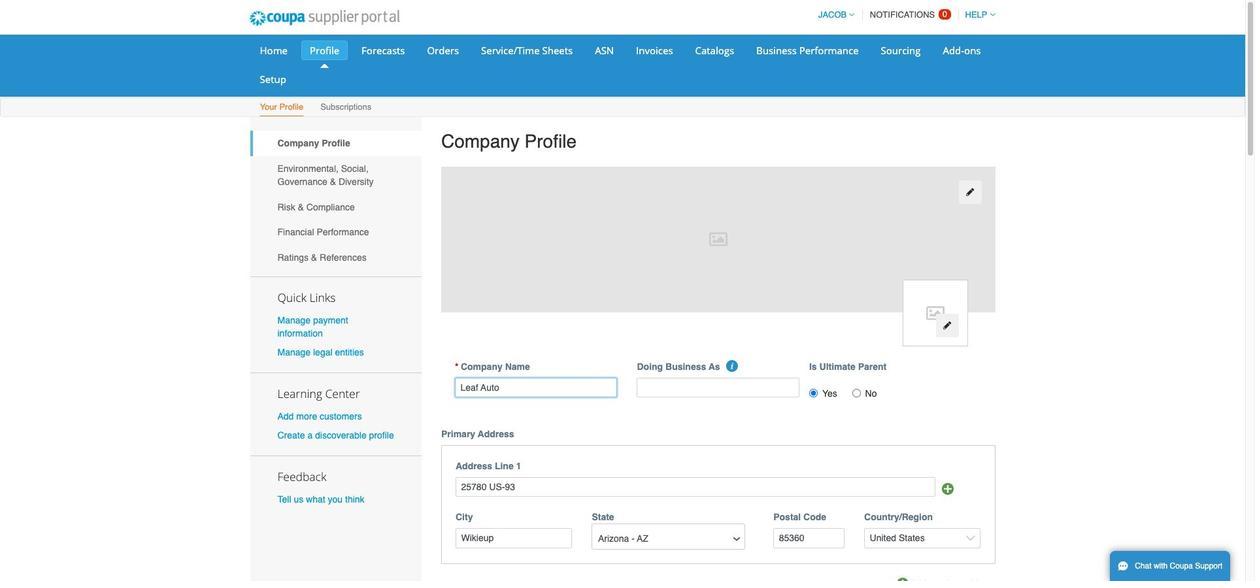 Task type: vqa. For each thing, say whether or not it's contained in the screenshot.
entity
no



Task type: describe. For each thing, give the bounding box(es) containing it.
change image image for logo
[[943, 321, 952, 330]]

change image image for background image
[[966, 188, 975, 197]]

coupa supplier portal image
[[240, 2, 409, 35]]

logo image
[[902, 280, 968, 346]]

Select an Option text field
[[593, 529, 744, 549]]



Task type: locate. For each thing, give the bounding box(es) containing it.
0 vertical spatial change image image
[[966, 188, 975, 197]]

None radio
[[852, 389, 861, 397]]

background image
[[441, 166, 995, 312]]

additional information image
[[726, 360, 738, 372]]

navigation
[[812, 2, 995, 27]]

1 vertical spatial change image image
[[943, 321, 952, 330]]

None text field
[[455, 378, 617, 398], [456, 477, 935, 497], [456, 528, 572, 548], [455, 378, 617, 398], [456, 477, 935, 497], [456, 528, 572, 548]]

None radio
[[809, 389, 818, 397]]

None text field
[[637, 378, 799, 398], [773, 528, 845, 548], [637, 378, 799, 398], [773, 528, 845, 548]]

0 horizontal spatial change image image
[[943, 321, 952, 330]]

change image image
[[966, 188, 975, 197], [943, 321, 952, 330]]

add image
[[942, 483, 954, 495]]

1 horizontal spatial change image image
[[966, 188, 975, 197]]



